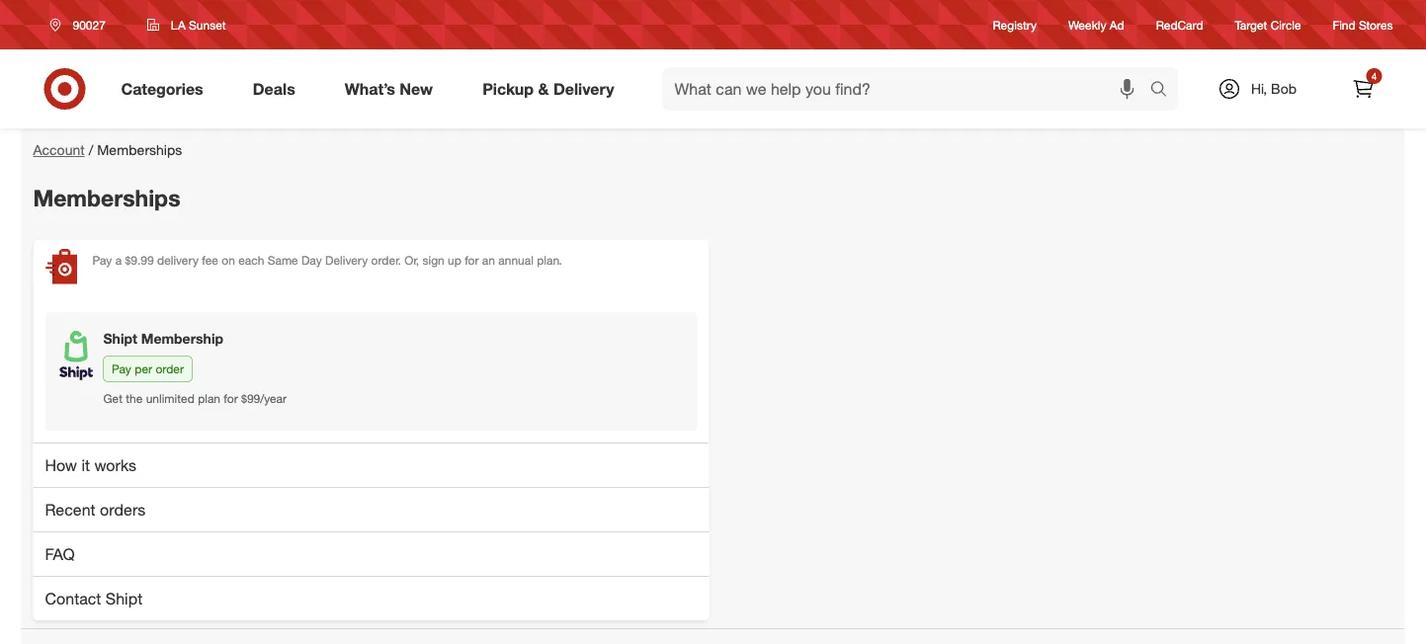 Task type: locate. For each thing, give the bounding box(es) containing it.
la sunset button
[[134, 7, 239, 43]]

circle
[[1271, 17, 1302, 32]]

pay left a
[[92, 253, 112, 268]]

account
[[33, 141, 85, 159]]

a
[[115, 253, 122, 268]]

unlimited
[[146, 391, 195, 406]]

0 vertical spatial for
[[465, 253, 479, 268]]

0 vertical spatial shipt
[[103, 330, 137, 347]]

for
[[465, 253, 479, 268], [224, 391, 238, 406]]

shipt up per
[[103, 330, 137, 347]]

per
[[135, 362, 152, 377]]

what's
[[345, 79, 395, 98]]

redcard
[[1156, 17, 1204, 32]]

account link
[[33, 141, 85, 159]]

pay left per
[[112, 362, 131, 377]]

account / memberships
[[33, 141, 182, 159]]

1 horizontal spatial for
[[465, 253, 479, 268]]

contact shipt link
[[33, 576, 709, 621]]

day
[[302, 253, 322, 268]]

ad
[[1110, 17, 1125, 32]]

0 vertical spatial delivery
[[554, 79, 614, 98]]

1 vertical spatial delivery
[[325, 253, 368, 268]]

or,
[[405, 253, 419, 268]]

/
[[89, 141, 93, 159]]

hi,
[[1252, 80, 1268, 97]]

pickup & delivery
[[483, 79, 614, 98]]

delivery
[[554, 79, 614, 98], [325, 253, 368, 268]]

1 vertical spatial for
[[224, 391, 238, 406]]

$99/year
[[241, 391, 287, 406]]

memberships down account / memberships
[[33, 184, 180, 212]]

90027
[[73, 17, 106, 32]]

la sunset
[[171, 17, 226, 32]]

an
[[482, 253, 495, 268]]

redcard link
[[1156, 16, 1204, 33]]

pay
[[92, 253, 112, 268], [112, 362, 131, 377]]

categories
[[121, 79, 203, 98]]

1 vertical spatial pay
[[112, 362, 131, 377]]

what's new
[[345, 79, 433, 98]]

fee
[[202, 253, 218, 268]]

0 horizontal spatial for
[[224, 391, 238, 406]]

new
[[400, 79, 433, 98]]

it
[[81, 456, 90, 475]]

4 link
[[1342, 67, 1386, 111]]

deals
[[253, 79, 295, 98]]

90027 button
[[37, 7, 126, 43]]

shipt right contact
[[106, 589, 143, 608]]

up
[[448, 253, 462, 268]]

on
[[222, 253, 235, 268]]

faq link
[[33, 532, 709, 576]]

registry link
[[993, 16, 1037, 33]]

contact shipt
[[45, 589, 143, 608]]

0 vertical spatial memberships
[[97, 141, 182, 159]]

delivery right & in the left top of the page
[[554, 79, 614, 98]]

1 horizontal spatial delivery
[[554, 79, 614, 98]]

plan.
[[537, 253, 562, 268]]

0 horizontal spatial delivery
[[325, 253, 368, 268]]

memberships
[[97, 141, 182, 159], [33, 184, 180, 212]]

pickup & delivery link
[[466, 67, 639, 111]]

pay for pay a $9.99 delivery fee on each same day delivery order. or, sign up for an annual plan.
[[92, 253, 112, 268]]

the
[[126, 391, 143, 406]]

0 vertical spatial pay
[[92, 253, 112, 268]]

target
[[1235, 17, 1268, 32]]

shipt
[[103, 330, 137, 347], [106, 589, 143, 608]]

recent
[[45, 500, 96, 519]]

la
[[171, 17, 186, 32]]

memberships right /
[[97, 141, 182, 159]]

sign
[[423, 253, 445, 268]]

delivery right the day
[[325, 253, 368, 268]]

for left an
[[465, 253, 479, 268]]

target circle link
[[1235, 16, 1302, 33]]

for right plan
[[224, 391, 238, 406]]

plan
[[198, 391, 220, 406]]

1 vertical spatial shipt
[[106, 589, 143, 608]]

target circle
[[1235, 17, 1302, 32]]



Task type: describe. For each thing, give the bounding box(es) containing it.
each
[[238, 253, 264, 268]]

annual
[[499, 253, 534, 268]]

get the unlimited plan for $99/year
[[103, 391, 287, 406]]

search
[[1141, 81, 1189, 100]]

deals link
[[236, 67, 320, 111]]

pay a $9.99 delivery fee on each same day delivery order. or, sign up for an annual plan.
[[92, 253, 562, 268]]

registry
[[993, 17, 1037, 32]]

find stores link
[[1333, 16, 1394, 33]]

pay per order
[[112, 362, 184, 377]]

order
[[156, 362, 184, 377]]

how
[[45, 456, 77, 475]]

search button
[[1141, 67, 1189, 115]]

what's new link
[[328, 67, 458, 111]]

weekly
[[1069, 17, 1107, 32]]

stores
[[1359, 17, 1394, 32]]

get
[[103, 391, 123, 406]]

bob
[[1272, 80, 1297, 97]]

What can we help you find? suggestions appear below search field
[[663, 67, 1155, 111]]

&
[[538, 79, 549, 98]]

faq
[[45, 545, 75, 564]]

orders
[[100, 500, 146, 519]]

weekly ad
[[1069, 17, 1125, 32]]

order.
[[371, 253, 401, 268]]

membership
[[141, 330, 224, 347]]

works
[[94, 456, 136, 475]]

how it works button
[[33, 443, 709, 487]]

1 vertical spatial memberships
[[33, 184, 180, 212]]

how it works
[[45, 456, 136, 475]]

$9.99
[[125, 253, 154, 268]]

recent orders link
[[33, 487, 709, 532]]

sunset
[[189, 17, 226, 32]]

find
[[1333, 17, 1356, 32]]

weekly ad link
[[1069, 16, 1125, 33]]

4
[[1372, 70, 1378, 82]]

shipt membership
[[103, 330, 224, 347]]

find stores
[[1333, 17, 1394, 32]]

same
[[268, 253, 298, 268]]

delivery
[[157, 253, 199, 268]]

pickup
[[483, 79, 534, 98]]

categories link
[[104, 67, 228, 111]]

contact
[[45, 589, 101, 608]]

recent orders
[[45, 500, 146, 519]]

pay for pay per order
[[112, 362, 131, 377]]

hi, bob
[[1252, 80, 1297, 97]]



Task type: vqa. For each thing, say whether or not it's contained in the screenshot.
sur la table kitchen essentials 8qt air fryer black image
no



